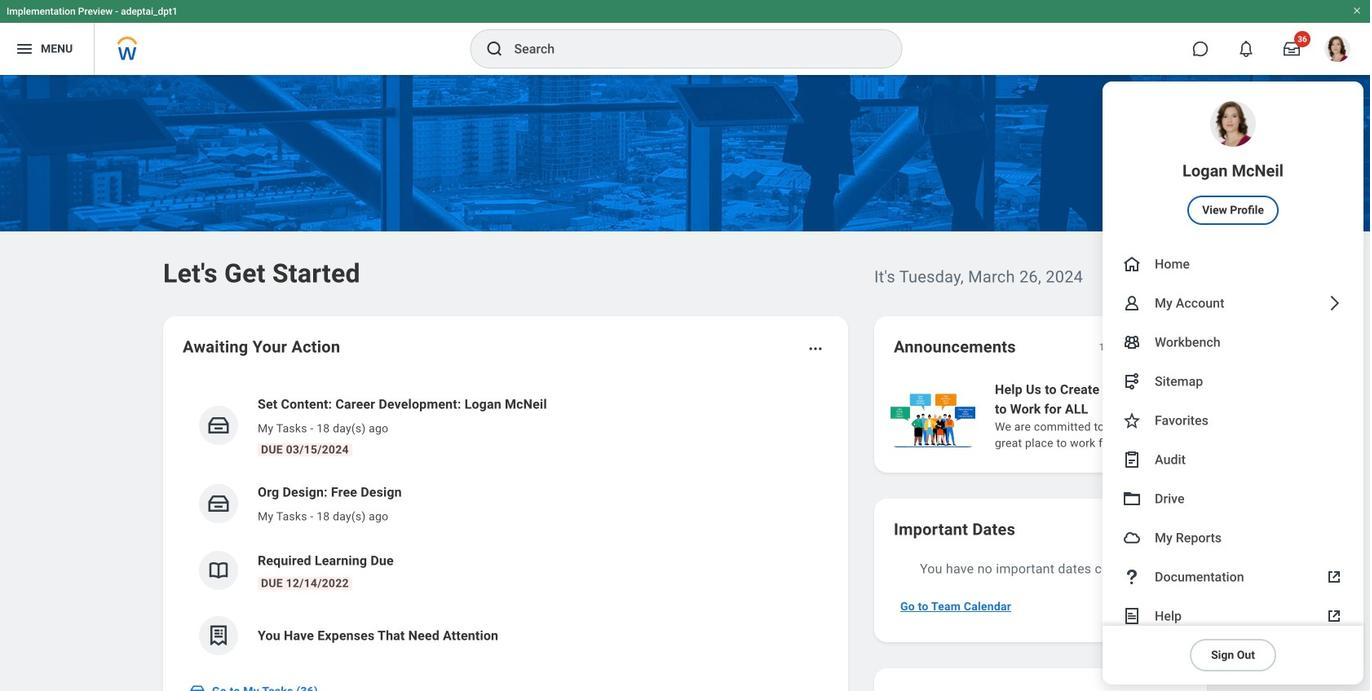 Task type: describe. For each thing, give the bounding box(es) containing it.
question image
[[1123, 568, 1142, 587]]

contact card matrix manager image
[[1123, 333, 1142, 352]]

justify image
[[15, 39, 34, 59]]

paste image
[[1123, 450, 1142, 470]]

dashboard expenses image
[[206, 624, 231, 649]]

search image
[[485, 39, 505, 59]]

inbox image inside list
[[206, 492, 231, 516]]

home image
[[1123, 255, 1142, 274]]

user image
[[1123, 294, 1142, 313]]

chevron right small image
[[1167, 339, 1183, 356]]

close environment banner image
[[1353, 6, 1363, 16]]

6 menu item from the top
[[1103, 401, 1364, 441]]

ext link image
[[1325, 568, 1345, 587]]

8 menu item from the top
[[1103, 480, 1364, 519]]

inbox image
[[206, 414, 231, 438]]

11 menu item from the top
[[1103, 597, 1364, 636]]

Search Workday  search field
[[514, 31, 869, 67]]

endpoints image
[[1123, 372, 1142, 392]]

1 vertical spatial inbox image
[[189, 684, 206, 692]]

7 menu item from the top
[[1103, 441, 1364, 480]]

4 menu item from the top
[[1103, 323, 1364, 362]]



Task type: locate. For each thing, give the bounding box(es) containing it.
9 menu item from the top
[[1103, 519, 1364, 558]]

0 horizontal spatial list
[[183, 382, 829, 669]]

main content
[[0, 75, 1371, 692]]

logan mcneil image
[[1325, 36, 1351, 62]]

2 menu item from the top
[[1103, 245, 1364, 284]]

avatar image
[[1123, 529, 1142, 548]]

banner
[[0, 0, 1371, 685]]

ext link image
[[1325, 607, 1345, 627]]

status
[[1100, 341, 1126, 354]]

chevron right image
[[1325, 294, 1345, 313]]

inbox image
[[206, 492, 231, 516], [189, 684, 206, 692]]

related actions image
[[808, 341, 824, 357]]

notifications large image
[[1239, 41, 1255, 57]]

document image
[[1123, 607, 1142, 627]]

menu item
[[1103, 82, 1364, 245], [1103, 245, 1364, 284], [1103, 284, 1364, 323], [1103, 323, 1364, 362], [1103, 362, 1364, 401], [1103, 401, 1364, 441], [1103, 441, 1364, 480], [1103, 480, 1364, 519], [1103, 519, 1364, 558], [1103, 558, 1364, 597], [1103, 597, 1364, 636]]

star image
[[1123, 411, 1142, 431]]

10 menu item from the top
[[1103, 558, 1364, 597]]

1 horizontal spatial list
[[888, 379, 1371, 454]]

0 horizontal spatial inbox image
[[189, 684, 206, 692]]

book open image
[[206, 559, 231, 583]]

menu
[[1103, 82, 1364, 685]]

inbox large image
[[1284, 41, 1301, 57]]

1 horizontal spatial inbox image
[[206, 492, 231, 516]]

3 menu item from the top
[[1103, 284, 1364, 323]]

0 vertical spatial inbox image
[[206, 492, 231, 516]]

chevron left small image
[[1137, 339, 1154, 356]]

list
[[888, 379, 1371, 454], [183, 382, 829, 669]]

5 menu item from the top
[[1103, 362, 1364, 401]]

folder open image
[[1123, 490, 1142, 509]]

1 menu item from the top
[[1103, 82, 1364, 245]]



Task type: vqa. For each thing, say whether or not it's contained in the screenshot.
00006952's EXP-
no



